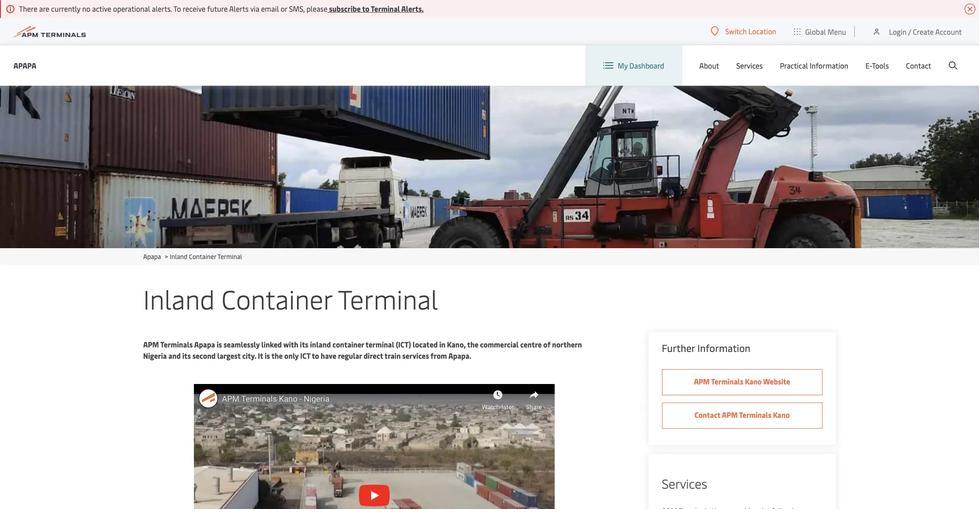 Task type: describe. For each thing, give the bounding box(es) containing it.
have
[[321, 351, 337, 361]]

practical information button
[[781, 45, 849, 86]]

my
[[618, 60, 628, 70]]

website
[[764, 376, 791, 386]]

container
[[333, 339, 364, 349]]

services button
[[737, 45, 763, 86]]

1 horizontal spatial apapa link
[[143, 252, 161, 261]]

1 horizontal spatial services
[[737, 60, 763, 70]]

contact for contact
[[907, 60, 932, 70]]

and
[[169, 351, 181, 361]]

switch location
[[726, 26, 777, 36]]

terminals for kano
[[712, 376, 744, 386]]

with
[[284, 339, 299, 349]]

create
[[914, 26, 935, 36]]

to
[[174, 4, 181, 14]]

to inside apm terminals apapa is seamlessly linked with its inland container terminal (ict) located in kano, the commercial centre of northern nigeria and its second largest city. it is the only ict to have regular direct train services from apapa.
[[312, 351, 319, 361]]

practical information
[[781, 60, 849, 70]]

login / create account link
[[873, 18, 963, 45]]

e-tools
[[866, 60, 890, 70]]

information for further information
[[698, 341, 751, 355]]

email
[[261, 4, 279, 14]]

0 horizontal spatial is
[[217, 339, 222, 349]]

information for practical information
[[810, 60, 849, 70]]

train
[[385, 351, 401, 361]]

apm for apm terminals kano website
[[694, 376, 710, 386]]

subscribe
[[329, 4, 361, 14]]

seamlessly
[[224, 339, 260, 349]]

login
[[890, 26, 907, 36]]

my dashboard
[[618, 60, 665, 70]]

there are currently no active operational alerts. to receive future alerts via email or sms, please subscribe to terminal alerts.
[[19, 4, 424, 14]]

close alert image
[[965, 4, 976, 14]]

0 vertical spatial to
[[362, 4, 370, 14]]

or
[[281, 4, 287, 14]]

northern
[[553, 339, 582, 349]]

account
[[936, 26, 963, 36]]

please
[[307, 4, 328, 14]]

practical
[[781, 60, 809, 70]]

/
[[909, 26, 912, 36]]

(ict)
[[396, 339, 411, 349]]

in
[[440, 339, 446, 349]]

dashboard
[[630, 60, 665, 70]]

1 vertical spatial inland
[[143, 281, 215, 316]]

1 vertical spatial terminal
[[218, 252, 242, 261]]

commercial
[[480, 339, 519, 349]]

contact for contact apm terminals kano
[[695, 410, 721, 420]]

switch
[[726, 26, 747, 36]]

no
[[82, 4, 90, 14]]

currently
[[51, 4, 80, 14]]

terminals inside contact apm terminals kano link
[[740, 410, 772, 420]]

only
[[285, 351, 299, 361]]



Task type: vqa. For each thing, say whether or not it's contained in the screenshot.
platform
no



Task type: locate. For each thing, give the bounding box(es) containing it.
apm
[[143, 339, 159, 349], [694, 376, 710, 386], [722, 410, 738, 420]]

apapa > inland container terminal
[[143, 252, 242, 261]]

0 vertical spatial terminal
[[371, 4, 400, 14]]

kano left the website
[[746, 376, 762, 386]]

1 horizontal spatial kano
[[774, 410, 790, 420]]

1 vertical spatial contact
[[695, 410, 721, 420]]

apm terminals kano website
[[694, 376, 791, 386]]

is right "it"
[[265, 351, 270, 361]]

terminals up and
[[160, 339, 193, 349]]

direct
[[364, 351, 383, 361]]

operational
[[113, 4, 150, 14]]

location
[[749, 26, 777, 36]]

apm down apm terminals kano website link
[[722, 410, 738, 420]]

1 vertical spatial its
[[182, 351, 191, 361]]

0 horizontal spatial apapa link
[[14, 60, 36, 71]]

its
[[300, 339, 309, 349], [182, 351, 191, 361]]

there
[[19, 4, 37, 14]]

1 vertical spatial services
[[662, 475, 708, 492]]

terminals down apm terminals kano website link
[[740, 410, 772, 420]]

further information
[[662, 341, 751, 355]]

switch location button
[[711, 26, 777, 36]]

kano
[[746, 376, 762, 386], [774, 410, 790, 420]]

from
[[431, 351, 447, 361]]

1 vertical spatial container
[[222, 281, 332, 316]]

0 horizontal spatial information
[[698, 341, 751, 355]]

second
[[193, 351, 216, 361]]

1 vertical spatial apapa
[[143, 252, 161, 261]]

0 vertical spatial apm
[[143, 339, 159, 349]]

services
[[403, 351, 429, 361]]

0 vertical spatial inland
[[170, 252, 188, 261]]

1 horizontal spatial container
[[222, 281, 332, 316]]

via
[[250, 4, 260, 14]]

to
[[362, 4, 370, 14], [312, 351, 319, 361]]

1 vertical spatial apapa link
[[143, 252, 161, 261]]

information down global menu
[[810, 60, 849, 70]]

global
[[806, 26, 827, 36]]

0 vertical spatial its
[[300, 339, 309, 349]]

0 vertical spatial the
[[468, 339, 479, 349]]

terminal
[[366, 339, 395, 349]]

0 horizontal spatial container
[[189, 252, 216, 261]]

2 vertical spatial terminal
[[338, 281, 438, 316]]

contact apm terminals kano link
[[662, 403, 823, 429]]

its up ict
[[300, 339, 309, 349]]

0 horizontal spatial apapa
[[14, 60, 36, 70]]

terminals inside apm terminals kano website link
[[712, 376, 744, 386]]

0 vertical spatial services
[[737, 60, 763, 70]]

contact apm terminals kano
[[695, 410, 790, 420]]

sms,
[[289, 4, 305, 14]]

apm terminals kano reach stacker image
[[0, 86, 980, 248]]

apapa inside apm terminals apapa is seamlessly linked with its inland container terminal (ict) located in kano, the commercial centre of northern nigeria and its second largest city. it is the only ict to have regular direct train services from apapa.
[[194, 339, 215, 349]]

1 horizontal spatial the
[[468, 339, 479, 349]]

terminals for apapa
[[160, 339, 193, 349]]

1 horizontal spatial information
[[810, 60, 849, 70]]

terminals up the contact apm terminals kano
[[712, 376, 744, 386]]

information
[[810, 60, 849, 70], [698, 341, 751, 355]]

2 vertical spatial apapa
[[194, 339, 215, 349]]

1 horizontal spatial apm
[[694, 376, 710, 386]]

1 vertical spatial is
[[265, 351, 270, 361]]

1 vertical spatial to
[[312, 351, 319, 361]]

terminals inside apm terminals apapa is seamlessly linked with its inland container terminal (ict) located in kano, the commercial centre of northern nigeria and its second largest city. it is the only ict to have regular direct train services from apapa.
[[160, 339, 193, 349]]

is
[[217, 339, 222, 349], [265, 351, 270, 361]]

0 vertical spatial apapa link
[[14, 60, 36, 71]]

global menu
[[806, 26, 847, 36]]

container
[[189, 252, 216, 261], [222, 281, 332, 316]]

2 vertical spatial terminals
[[740, 410, 772, 420]]

0 vertical spatial is
[[217, 339, 222, 349]]

to right ict
[[312, 351, 319, 361]]

0 vertical spatial contact
[[907, 60, 932, 70]]

login / create account
[[890, 26, 963, 36]]

0 vertical spatial terminals
[[160, 339, 193, 349]]

apm for apm terminals apapa is seamlessly linked with its inland container terminal (ict) located in kano, the commercial centre of northern nigeria and its second largest city. it is the only ict to have regular direct train services from apapa.
[[143, 339, 159, 349]]

0 horizontal spatial apm
[[143, 339, 159, 349]]

my dashboard button
[[604, 45, 665, 86]]

subscribe to terminal alerts. link
[[328, 4, 424, 14]]

2 horizontal spatial apm
[[722, 410, 738, 420]]

information up apm terminals kano website
[[698, 341, 751, 355]]

apapa for apapa
[[14, 60, 36, 70]]

apapa.
[[449, 351, 472, 361]]

regular
[[338, 351, 362, 361]]

apapa link
[[14, 60, 36, 71], [143, 252, 161, 261]]

apm terminals apapa is seamlessly linked with its inland container terminal (ict) located in kano, the commercial centre of northern nigeria and its second largest city. it is the only ict to have regular direct train services from apapa.
[[143, 339, 582, 361]]

linked
[[262, 339, 282, 349]]

is up largest
[[217, 339, 222, 349]]

apm inside apm terminals apapa is seamlessly linked with its inland container terminal (ict) located in kano, the commercial centre of northern nigeria and its second largest city. it is the only ict to have regular direct train services from apapa.
[[143, 339, 159, 349]]

0 vertical spatial apapa
[[14, 60, 36, 70]]

1 horizontal spatial is
[[265, 351, 270, 361]]

to right subscribe
[[362, 4, 370, 14]]

e-tools button
[[866, 45, 890, 86]]

alerts.
[[152, 4, 172, 14]]

nigeria
[[143, 351, 167, 361]]

1 vertical spatial apm
[[694, 376, 710, 386]]

city.
[[242, 351, 256, 361]]

0 vertical spatial kano
[[746, 376, 762, 386]]

kano down the website
[[774, 410, 790, 420]]

1 horizontal spatial apapa
[[143, 252, 161, 261]]

inland right >
[[170, 252, 188, 261]]

alerts.
[[402, 4, 424, 14]]

2 horizontal spatial apapa
[[194, 339, 215, 349]]

1 vertical spatial terminals
[[712, 376, 744, 386]]

apapa
[[14, 60, 36, 70], [143, 252, 161, 261], [194, 339, 215, 349]]

alerts
[[229, 4, 249, 14]]

1 horizontal spatial contact
[[907, 60, 932, 70]]

information inside practical information popup button
[[810, 60, 849, 70]]

0 horizontal spatial contact
[[695, 410, 721, 420]]

apm terminals kano website link
[[662, 369, 823, 395]]

receive
[[183, 4, 206, 14]]

0 horizontal spatial kano
[[746, 376, 762, 386]]

inland
[[170, 252, 188, 261], [143, 281, 215, 316]]

the down linked
[[272, 351, 283, 361]]

apm up nigeria
[[143, 339, 159, 349]]

menu
[[828, 26, 847, 36]]

about
[[700, 60, 720, 70]]

the right kano,
[[468, 339, 479, 349]]

inland down >
[[143, 281, 215, 316]]

>
[[165, 252, 168, 261]]

apm down further information
[[694, 376, 710, 386]]

located
[[413, 339, 438, 349]]

kano inside apm terminals kano website link
[[746, 376, 762, 386]]

contact
[[907, 60, 932, 70], [695, 410, 721, 420]]

contact button
[[907, 45, 932, 86]]

kano inside contact apm terminals kano link
[[774, 410, 790, 420]]

apapa for apapa > inland container terminal
[[143, 252, 161, 261]]

1 horizontal spatial to
[[362, 4, 370, 14]]

terminals
[[160, 339, 193, 349], [712, 376, 744, 386], [740, 410, 772, 420]]

centre
[[521, 339, 542, 349]]

future
[[207, 4, 228, 14]]

1 vertical spatial the
[[272, 351, 283, 361]]

global menu button
[[786, 18, 856, 45]]

kano,
[[447, 339, 466, 349]]

0 horizontal spatial its
[[182, 351, 191, 361]]

of
[[544, 339, 551, 349]]

e-
[[866, 60, 873, 70]]

2 vertical spatial apm
[[722, 410, 738, 420]]

services
[[737, 60, 763, 70], [662, 475, 708, 492]]

active
[[92, 4, 111, 14]]

largest
[[217, 351, 241, 361]]

0 vertical spatial container
[[189, 252, 216, 261]]

inland
[[310, 339, 331, 349]]

0 horizontal spatial to
[[312, 351, 319, 361]]

are
[[39, 4, 49, 14]]

terminal
[[371, 4, 400, 14], [218, 252, 242, 261], [338, 281, 438, 316]]

further
[[662, 341, 696, 355]]

about button
[[700, 45, 720, 86]]

1 vertical spatial information
[[698, 341, 751, 355]]

tools
[[873, 60, 890, 70]]

its right and
[[182, 351, 191, 361]]

0 horizontal spatial services
[[662, 475, 708, 492]]

1 horizontal spatial its
[[300, 339, 309, 349]]

it
[[258, 351, 263, 361]]

1 vertical spatial kano
[[774, 410, 790, 420]]

0 horizontal spatial the
[[272, 351, 283, 361]]

inland container terminal
[[143, 281, 438, 316]]

ict
[[300, 351, 311, 361]]

0 vertical spatial information
[[810, 60, 849, 70]]



